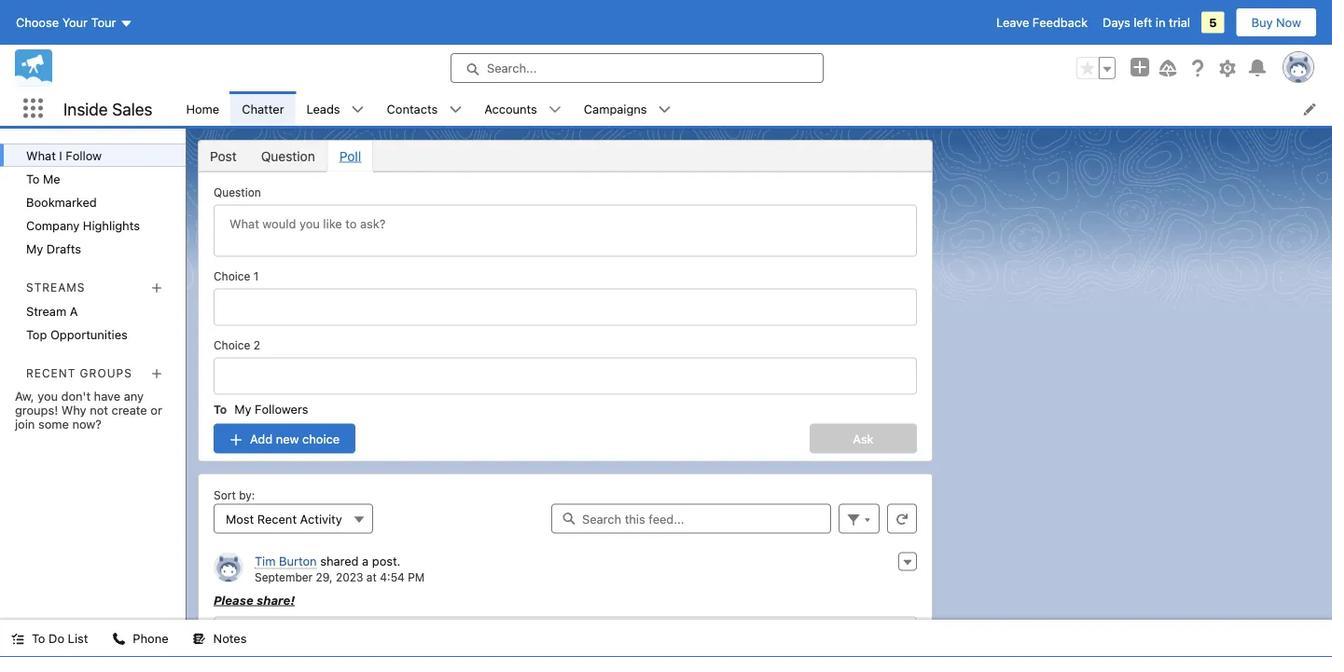 Task type: describe. For each thing, give the bounding box(es) containing it.
question link
[[249, 141, 327, 171]]

highlights
[[83, 218, 140, 232]]

post.
[[372, 555, 401, 569]]

1 horizontal spatial my
[[234, 403, 251, 417]]

choice 2
[[214, 339, 260, 352]]

add new choice button
[[214, 424, 356, 454]]

leave feedback link
[[996, 15, 1088, 29]]

text default image inside "to do list" button
[[11, 633, 24, 646]]

followers
[[255, 403, 308, 417]]

do
[[49, 632, 64, 646]]

to for to do list
[[32, 632, 45, 646]]

choice for choice 2
[[214, 339, 250, 352]]

add
[[250, 432, 273, 446]]

choose your tour button
[[15, 7, 134, 37]]

home
[[186, 102, 219, 116]]

please share!﻿
[[214, 593, 295, 607]]

my drafts link
[[0, 237, 186, 260]]

text default image for contacts
[[449, 103, 462, 116]]

september
[[255, 571, 313, 584]]

text default image for campaigns
[[658, 103, 671, 116]]

text default image for leads
[[351, 103, 364, 116]]

29,
[[316, 571, 333, 584]]

buy now button
[[1236, 7, 1317, 37]]

any
[[124, 389, 144, 403]]

tim burton, september 29, 2023 at 4:54 pm element
[[206, 545, 924, 658]]

Choice 1 text field
[[214, 289, 917, 326]]

leave feedback
[[996, 15, 1088, 29]]

new
[[276, 432, 299, 446]]

choice 1
[[214, 270, 259, 283]]

buy now
[[1251, 15, 1301, 29]]

stream
[[26, 304, 66, 318]]

inside
[[63, 99, 108, 119]]

poll
[[339, 148, 361, 164]]

notes button
[[182, 620, 258, 658]]

company highlights link
[[0, 214, 186, 237]]

now
[[1276, 15, 1301, 29]]

to do list
[[32, 632, 88, 646]]

campaigns
[[584, 102, 647, 116]]

follow
[[66, 148, 102, 162]]

tim burton shared a post. september 29, 2023 at 4:54 pm
[[255, 555, 425, 584]]

pm
[[408, 571, 425, 584]]

activity
[[300, 512, 342, 526]]

leave
[[996, 15, 1029, 29]]

to me link
[[0, 167, 186, 190]]

i
[[59, 148, 62, 162]]

2023
[[336, 571, 363, 584]]

days
[[1103, 15, 1130, 29]]

choose your tour
[[16, 15, 116, 29]]

trial
[[1169, 15, 1190, 29]]

shared
[[320, 555, 359, 569]]

0 vertical spatial question
[[261, 148, 315, 164]]

now?
[[72, 417, 102, 431]]

to for to my followers
[[214, 403, 227, 417]]

text default image inside accounts list item
[[548, 103, 561, 116]]

opportunities
[[50, 327, 128, 341]]

burton
[[279, 555, 317, 569]]

accounts
[[484, 102, 537, 116]]

drafts
[[46, 242, 81, 256]]

why
[[61, 403, 86, 417]]

groups!
[[15, 403, 58, 417]]

groups
[[80, 367, 132, 380]]

join
[[15, 417, 35, 431]]

by:
[[239, 489, 255, 502]]

2
[[253, 339, 260, 352]]

4:54
[[380, 571, 405, 584]]

share!﻿
[[257, 593, 295, 607]]

not
[[90, 403, 108, 417]]

stream a link
[[0, 300, 186, 323]]

to do list button
[[0, 620, 99, 658]]

ask
[[853, 432, 874, 446]]

what i follow link
[[0, 144, 186, 167]]

most recent activity
[[226, 512, 342, 526]]

my inside what i follow to me bookmarked company highlights my drafts
[[26, 242, 43, 256]]

text default image for notes
[[193, 633, 206, 646]]

campaigns link
[[573, 91, 658, 126]]

leads list item
[[295, 91, 376, 126]]

list
[[68, 632, 88, 646]]

create
[[111, 403, 147, 417]]

buy
[[1251, 15, 1273, 29]]



Task type: vqa. For each thing, say whether or not it's contained in the screenshot.
Showing opportunities for: Tim Burton • October FY 2023 • All Forecast Categories
no



Task type: locate. For each thing, give the bounding box(es) containing it.
1 vertical spatial to
[[214, 403, 227, 417]]

post link
[[199, 141, 249, 171]]

poll link
[[327, 141, 373, 171]]

add new choice
[[250, 432, 340, 446]]

text default image inside notes button
[[193, 633, 206, 646]]

contacts
[[387, 102, 438, 116]]

Choice 2 text field
[[214, 358, 917, 395]]

tab list
[[198, 140, 933, 172]]

a
[[362, 555, 369, 569]]

1 vertical spatial my
[[234, 403, 251, 417]]

choice left the 2
[[214, 339, 250, 352]]

home link
[[175, 91, 231, 126]]

streams
[[26, 281, 85, 294]]

search... button
[[451, 53, 824, 83]]

question down the post link
[[214, 186, 261, 199]]

text default image right contacts
[[449, 103, 462, 116]]

Sort by: button
[[214, 504, 373, 534]]

2 vertical spatial to
[[32, 632, 45, 646]]

to left followers at the bottom left of page
[[214, 403, 227, 417]]

0 horizontal spatial my
[[26, 242, 43, 256]]

text default image inside phone 'button'
[[112, 633, 125, 646]]

question down the 'chatter'
[[261, 148, 315, 164]]

tim burton image
[[214, 553, 243, 583]]

left
[[1134, 15, 1152, 29]]

0 horizontal spatial text default image
[[112, 633, 125, 646]]

recent groups link
[[26, 367, 132, 380]]

choice for choice 1
[[214, 270, 250, 283]]

1 horizontal spatial recent
[[257, 512, 297, 526]]

tour
[[91, 15, 116, 29]]

phone button
[[101, 620, 180, 658]]

tim burton link
[[255, 555, 317, 569]]

0 vertical spatial my
[[26, 242, 43, 256]]

phone
[[133, 632, 168, 646]]

to my followers
[[214, 403, 308, 417]]

choose
[[16, 15, 59, 29]]

text default image inside contacts list item
[[449, 103, 462, 116]]

recent inside most recent activity button
[[257, 512, 297, 526]]

what i follow to me bookmarked company highlights my drafts
[[26, 148, 140, 256]]

text default image inside leads "list item"
[[351, 103, 364, 116]]

leads
[[306, 102, 340, 116]]

accounts list item
[[473, 91, 573, 126]]

2 horizontal spatial text default image
[[548, 103, 561, 116]]

have
[[94, 389, 120, 403]]

2 choice from the top
[[214, 339, 250, 352]]

text default image
[[548, 103, 561, 116], [112, 633, 125, 646], [193, 633, 206, 646]]

0 vertical spatial choice
[[214, 270, 250, 283]]

inside sales
[[63, 99, 152, 119]]

group
[[1076, 57, 1116, 79]]

5
[[1209, 15, 1217, 29]]

1 horizontal spatial text default image
[[193, 633, 206, 646]]

my left drafts
[[26, 242, 43, 256]]

1 choice from the top
[[214, 270, 250, 283]]

leads link
[[295, 91, 351, 126]]

list
[[175, 91, 1332, 126]]

text default image left notes
[[193, 633, 206, 646]]

recent groups
[[26, 367, 132, 380]]

tab list containing post
[[198, 140, 933, 172]]

a
[[70, 304, 78, 318]]

don't
[[61, 389, 91, 403]]

to left me
[[26, 172, 40, 186]]

choice left 1
[[214, 270, 250, 283]]

your
[[62, 15, 88, 29]]

tim
[[255, 555, 276, 569]]

text default image left 'do' on the bottom left of page
[[11, 633, 24, 646]]

text default image right leads
[[351, 103, 364, 116]]

Question text field
[[214, 205, 917, 257]]

what
[[26, 148, 56, 162]]

1 vertical spatial recent
[[257, 512, 297, 526]]

most
[[226, 512, 254, 526]]

aw, you don't have any groups!
[[15, 389, 144, 417]]

post
[[210, 148, 237, 164]]

some
[[38, 417, 69, 431]]

choice
[[302, 432, 340, 446]]

1 vertical spatial choice
[[214, 339, 250, 352]]

0 vertical spatial recent
[[26, 367, 76, 380]]

campaigns list item
[[573, 91, 682, 126]]

contacts link
[[376, 91, 449, 126]]

top opportunities link
[[0, 323, 186, 346]]

list containing home
[[175, 91, 1332, 126]]

notes
[[213, 632, 247, 646]]

days left in trial
[[1103, 15, 1190, 29]]

0 horizontal spatial recent
[[26, 367, 76, 380]]

stream a top opportunities
[[26, 304, 128, 341]]

text default image
[[351, 103, 364, 116], [449, 103, 462, 116], [658, 103, 671, 116], [11, 633, 24, 646]]

please
[[214, 593, 254, 607]]

text default image right campaigns
[[658, 103, 671, 116]]

to inside what i follow to me bookmarked company highlights my drafts
[[26, 172, 40, 186]]

at
[[366, 571, 377, 584]]

or
[[150, 403, 162, 417]]

Search this feed... search field
[[551, 504, 831, 534]]

text default image inside the campaigns list item
[[658, 103, 671, 116]]

to inside to my followers
[[214, 403, 227, 417]]

sort by:
[[214, 489, 255, 502]]

me
[[43, 172, 60, 186]]

chatter
[[242, 102, 284, 116]]

contacts list item
[[376, 91, 473, 126]]

1 vertical spatial question
[[214, 186, 261, 199]]

recent right the most
[[257, 512, 297, 526]]

my up add
[[234, 403, 251, 417]]

sort
[[214, 489, 236, 502]]

to inside button
[[32, 632, 45, 646]]

aw,
[[15, 389, 34, 403]]

bookmarked
[[26, 195, 97, 209]]

company
[[26, 218, 80, 232]]

to left 'do' on the bottom left of page
[[32, 632, 45, 646]]

text default image right accounts
[[548, 103, 561, 116]]

text default image left the phone
[[112, 633, 125, 646]]

1
[[253, 270, 259, 283]]

chatter link
[[231, 91, 295, 126]]

question
[[261, 148, 315, 164], [214, 186, 261, 199]]

streams link
[[26, 281, 85, 294]]

why not create or join some now?
[[15, 403, 162, 431]]

bookmarked link
[[0, 190, 186, 214]]

text default image for phone
[[112, 633, 125, 646]]

recent
[[26, 367, 76, 380], [257, 512, 297, 526]]

you
[[37, 389, 58, 403]]

0 vertical spatial to
[[26, 172, 40, 186]]

recent up you at the left of page
[[26, 367, 76, 380]]



